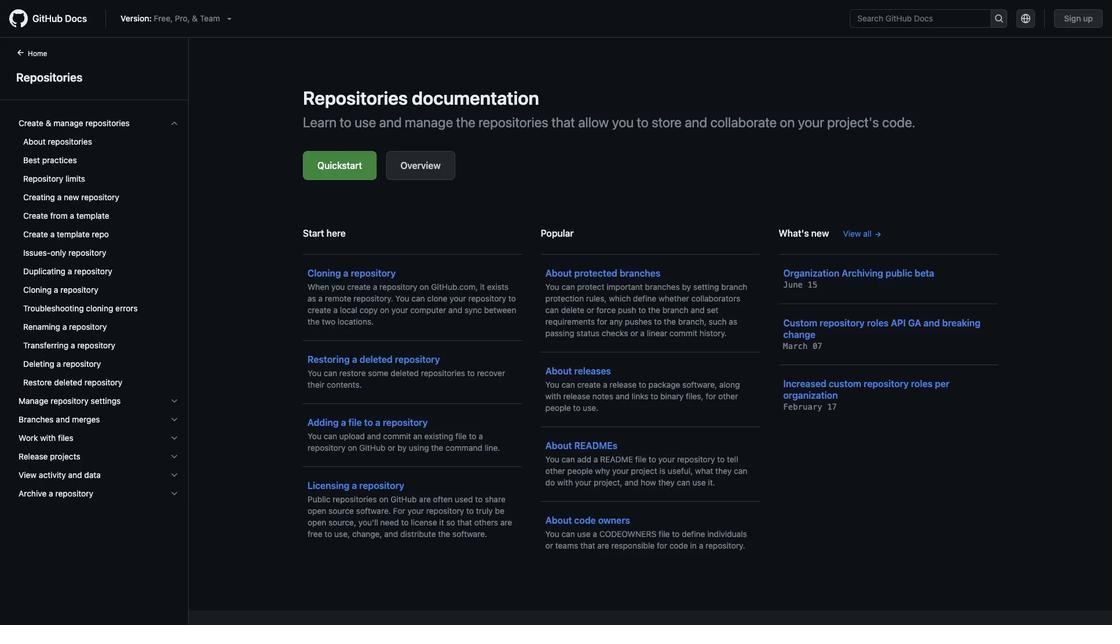 Task type: describe. For each thing, give the bounding box(es) containing it.
repositories for repositories
[[16, 70, 83, 84]]

0 horizontal spatial github
[[32, 13, 63, 24]]

sc 9kayk9 0 image for repository
[[170, 490, 179, 499]]

0 vertical spatial branch
[[722, 283, 748, 292]]

you inside adding a file to a repository you can upload and commit an existing file to a repository on github or by using the command line.
[[308, 432, 322, 442]]

which
[[609, 294, 631, 304]]

used
[[455, 495, 473, 505]]

Search GitHub Docs search field
[[851, 10, 991, 27]]

template inside create a template repo link
[[57, 230, 90, 239]]

ga
[[909, 318, 922, 329]]

notes
[[593, 392, 614, 402]]

repositories inside restoring a deleted repository you can restore some deleted repositories to recover their contents.
[[421, 369, 465, 378]]

repository inside increased custom repository roles per organization february 17
[[864, 379, 909, 390]]

protected
[[575, 268, 618, 279]]

0 vertical spatial are
[[419, 495, 431, 505]]

june
[[784, 281, 803, 290]]

cloning a repository when you create a repository on github.com, it exists as a remote repository. you can clone your repository to create a local copy on your computer and sync between the two locations.
[[308, 268, 517, 327]]

custom
[[829, 379, 862, 390]]

restore deleted repository link
[[14, 374, 184, 392]]

about for releases
[[546, 366, 572, 377]]

the inside cloning a repository when you create a repository on github.com, it exists as a remote repository. you can clone your repository to create a local copy on your computer and sync between the two locations.
[[308, 317, 320, 327]]

best practices
[[23, 156, 77, 165]]

and right store
[[685, 114, 708, 130]]

create a template repo
[[23, 230, 109, 239]]

branches and merges button
[[14, 411, 184, 429]]

your up is
[[659, 455, 675, 465]]

as inside cloning a repository when you create a repository on github.com, it exists as a remote repository. you can clone your repository to create a local copy on your computer and sync between the two locations.
[[308, 294, 316, 304]]

using
[[409, 444, 429, 453]]

about protected branches you can protect important branches by setting branch protection rules, which define whether collaborators can delete or force push to the branch and set requirements for any pushes to the branch, such as passing status checks or a linear commit history.
[[546, 268, 748, 338]]

march 07 element
[[784, 342, 823, 351]]

data
[[84, 471, 101, 480]]

can down tell
[[734, 467, 748, 476]]

repositories inside licensing a repository public repositories on github are often used to share open source software. for your repository to truly be open source, you'll need to license it so that others are free to use, change, and distribute the software.
[[333, 495, 377, 505]]

repository down adding
[[308, 444, 346, 453]]

you inside restoring a deleted repository you can restore some deleted repositories to recover their contents.
[[308, 369, 322, 378]]

june 15 element
[[784, 281, 818, 290]]

people inside about readmes you can add a readme file to your repository to tell other people why your project is useful, what they can do with your project, and how they can use it.
[[568, 467, 593, 476]]

only
[[51, 248, 66, 258]]

settings
[[91, 397, 121, 406]]

to right learn
[[340, 114, 352, 130]]

can inside about code owners you can use a codeowners file to define individuals or teams that are responsible for code in a repository.
[[562, 530, 575, 540]]

that inside licensing a repository public repositories on github are often used to share open source software. for your repository to truly be open source, you'll need to license it so that others are free to use, change, and distribute the software.
[[458, 518, 472, 528]]

1 horizontal spatial are
[[501, 518, 512, 528]]

0 vertical spatial they
[[716, 467, 732, 476]]

repository down repository limits link
[[81, 193, 119, 202]]

a right deleting
[[57, 360, 61, 369]]

1 vertical spatial release
[[564, 392, 591, 402]]

individuals
[[708, 530, 747, 540]]

pushes
[[625, 317, 652, 327]]

it inside licensing a repository public repositories on github are often used to share open source software. for your repository to truly be open source, you'll need to license it so that others are free to use, change, and distribute the software.
[[440, 518, 444, 528]]

branches
[[19, 415, 54, 425]]

quickstart link
[[303, 151, 377, 180]]

your left computer
[[392, 306, 408, 315]]

a up only
[[50, 230, 55, 239]]

transferring a repository link
[[14, 337, 184, 355]]

so
[[447, 518, 455, 528]]

status
[[577, 329, 600, 338]]

& inside dropdown button
[[46, 119, 51, 128]]

change,
[[352, 530, 382, 540]]

repository up computer
[[380, 283, 418, 292]]

a left the codeowners
[[593, 530, 597, 540]]

for inside about protected branches you can protect important branches by setting branch protection rules, which define whether collaborators can delete or force push to the branch and set requirements for any pushes to the branch, such as passing status checks or a linear commit history.
[[597, 317, 608, 327]]

repository up troubleshooting cloning errors
[[60, 285, 98, 295]]

what's
[[779, 228, 809, 239]]

repository. inside cloning a repository when you create a repository on github.com, it exists as a remote repository. you can clone your repository to create a local copy on your computer and sync between the two locations.
[[354, 294, 393, 304]]

to left tell
[[718, 455, 725, 465]]

are inside about code owners you can use a codeowners file to define individuals or teams that are responsible for code in a repository.
[[598, 542, 610, 551]]

repository inside dropdown button
[[51, 397, 89, 406]]

a up copy
[[373, 283, 378, 292]]

work with files button
[[14, 429, 184, 448]]

manage inside repositories documentation learn to use and manage the repositories that allow you to store and collaborate on your project's code.
[[405, 114, 453, 130]]

that inside about code owners you can use a codeowners file to define individuals or teams that are responsible for code in a repository.
[[581, 542, 596, 551]]

repository down issues-only repository link
[[74, 267, 112, 276]]

about for readmes
[[546, 441, 572, 452]]

tell
[[727, 455, 739, 465]]

archive a repository button
[[14, 485, 184, 504]]

roles inside increased custom repository roles per organization february 17
[[912, 379, 933, 390]]

troubleshooting cloning errors link
[[14, 300, 184, 318]]

view for view activity and data
[[19, 471, 37, 480]]

responsible
[[612, 542, 655, 551]]

and up overview
[[379, 114, 402, 130]]

a down renaming a repository
[[71, 341, 75, 351]]

can up protection
[[562, 283, 575, 292]]

cloning for cloning a repository
[[23, 285, 52, 295]]

repositories inside repositories documentation learn to use and manage the repositories that allow you to store and collaborate on your project's code.
[[479, 114, 549, 130]]

repository down the 'renaming a repository' "link" at the left bottom of page
[[77, 341, 115, 351]]

branch,
[[679, 317, 707, 327]]

repository up copy
[[351, 268, 396, 279]]

restoring
[[308, 354, 350, 365]]

you inside repositories documentation learn to use and manage the repositories that allow you to store and collaborate on your project's code.
[[612, 114, 634, 130]]

1 vertical spatial code
[[670, 542, 688, 551]]

07
[[813, 342, 823, 351]]

1 vertical spatial they
[[659, 478, 675, 488]]

15
[[808, 281, 818, 290]]

custom
[[784, 318, 818, 329]]

and inside about protected branches you can protect important branches by setting branch protection rules, which define whether collaborators can delete or force push to the branch and set requirements for any pushes to the branch, such as passing status checks or a linear commit history.
[[691, 306, 705, 315]]

0 vertical spatial branches
[[620, 268, 661, 279]]

merges
[[72, 415, 100, 425]]

can inside restoring a deleted repository you can restore some deleted repositories to recover their contents.
[[324, 369, 337, 378]]

repositories element
[[0, 47, 189, 625]]

can inside cloning a repository when you create a repository on github.com, it exists as a remote repository. you can clone your repository to create a local copy on your computer and sync between the two locations.
[[412, 294, 425, 304]]

0 horizontal spatial software.
[[356, 507, 391, 516]]

a up transferring a repository
[[62, 323, 67, 332]]

protection
[[546, 294, 584, 304]]

when
[[308, 283, 329, 292]]

from
[[50, 211, 68, 221]]

license
[[411, 518, 437, 528]]

to up truly
[[475, 495, 483, 505]]

sc 9kayk9 0 image for work with files
[[170, 434, 179, 443]]

create & manage repositories
[[19, 119, 130, 128]]

repositories inside dropdown button
[[86, 119, 130, 128]]

use inside about code owners you can use a codeowners file to define individuals or teams that are responsible for code in a repository.
[[578, 530, 591, 540]]

repository down create a template repo link on the left of the page
[[68, 248, 106, 258]]

quickstart
[[318, 160, 362, 171]]

file up the command
[[456, 432, 467, 442]]

you inside about readmes you can add a readme file to your repository to tell other people why your project is useful, what they can do with your project, and how they can use it.
[[546, 455, 560, 465]]

contents.
[[327, 380, 362, 390]]

free
[[308, 530, 323, 540]]

all
[[864, 229, 872, 239]]

readme
[[601, 455, 633, 465]]

create for create from a template
[[23, 211, 48, 221]]

repository inside the custom repository roles api ga and breaking change march 07
[[820, 318, 865, 329]]

can inside about releases you can create a release to package software, along with release notes and links to binary files, for other people to use.
[[562, 380, 575, 390]]

file inside about code owners you can use a codeowners file to define individuals or teams that are responsible for code in a repository.
[[659, 530, 670, 540]]

repository
[[23, 174, 63, 184]]

repository up 'restore deleted repository'
[[63, 360, 101, 369]]

people inside about releases you can create a release to package software, along with release notes and links to binary files, for other people to use.
[[546, 404, 571, 413]]

on up clone
[[420, 283, 429, 292]]

your down "add" on the bottom right of page
[[575, 478, 592, 488]]

a inside restoring a deleted repository you can restore some deleted repositories to recover their contents.
[[352, 354, 357, 365]]

file inside about readmes you can add a readme file to your repository to tell other people why your project is useful, what they can do with your project, and how they can use it.
[[636, 455, 647, 465]]

on inside adding a file to a repository you can upload and commit an existing file to a repository on github or by using the command line.
[[348, 444, 357, 453]]

view all link
[[844, 228, 882, 240]]

1 vertical spatial branches
[[645, 283, 680, 292]]

delete
[[561, 306, 585, 315]]

licensing a repository public repositories on github are often used to share open source software. for your repository to truly be open source, you'll need to license it so that others are free to use, change, and distribute the software.
[[308, 481, 512, 540]]

archive a repository
[[19, 489, 93, 499]]

to down used in the left of the page
[[467, 507, 474, 516]]

their
[[308, 380, 325, 390]]

a up remote
[[344, 268, 349, 279]]

to right the links
[[651, 392, 659, 402]]

sc 9kayk9 0 image for view activity and data
[[170, 471, 179, 480]]

passing
[[546, 329, 575, 338]]

with inside dropdown button
[[40, 434, 56, 443]]

locations.
[[338, 317, 374, 327]]

line.
[[485, 444, 500, 453]]

on right copy
[[380, 306, 390, 315]]

the up pushes
[[649, 306, 661, 315]]

a down remote
[[334, 306, 338, 315]]

repositories link
[[14, 68, 174, 86]]

or inside about code owners you can use a codeowners file to define individuals or teams that are responsible for code in a repository.
[[546, 542, 553, 551]]

beta
[[915, 268, 935, 279]]

create a template repo link
[[14, 225, 184, 244]]

documentation
[[412, 87, 539, 109]]

commit inside adding a file to a repository you can upload and commit an existing file to a repository on github or by using the command line.
[[383, 432, 411, 442]]

a up the command
[[479, 432, 483, 442]]

file up upload
[[349, 418, 362, 429]]

view activity and data
[[19, 471, 101, 480]]

manage inside dropdown button
[[54, 119, 83, 128]]

along
[[720, 380, 740, 390]]

renaming a repository link
[[14, 318, 184, 337]]

by inside about protected branches you can protect important branches by setting branch protection rules, which define whether collaborators can delete or force push to the branch and set requirements for any pushes to the branch, such as passing status checks or a linear commit history.
[[682, 283, 691, 292]]

to up upload
[[364, 418, 373, 429]]

template inside create from a template link
[[76, 211, 109, 221]]

project
[[631, 467, 658, 476]]

repository up an
[[383, 418, 428, 429]]

history.
[[700, 329, 727, 338]]

github inside adding a file to a repository you can upload and commit an existing file to a repository on github or by using the command line.
[[359, 444, 386, 453]]

february 17 element
[[784, 403, 838, 412]]

triangle down image
[[225, 14, 234, 23]]

1 vertical spatial create
[[308, 306, 331, 315]]

1 open from the top
[[308, 507, 327, 516]]

to up pushes
[[639, 306, 646, 315]]

to inside cloning a repository when you create a repository on github.com, it exists as a remote repository. you can clone your repository to create a local copy on your computer and sync between the two locations.
[[509, 294, 516, 304]]

that inside repositories documentation learn to use and manage the repositories that allow you to store and collaborate on your project's code.
[[552, 114, 575, 130]]

repository up for
[[359, 481, 405, 492]]

to up project
[[649, 455, 657, 465]]

sc 9kayk9 0 image for merges
[[170, 416, 179, 425]]

deleted up some
[[360, 354, 393, 365]]

in
[[691, 542, 697, 551]]

code.
[[883, 114, 916, 130]]

create & manage repositories element containing about repositories
[[9, 133, 188, 392]]

home
[[28, 49, 47, 57]]

version: free, pro, & team
[[121, 14, 220, 23]]

repository inside about readmes you can add a readme file to your repository to tell other people why your project is useful, what they can do with your project, and how they can use it.
[[677, 455, 715, 465]]

start here
[[303, 228, 346, 239]]

duplicating a repository link
[[14, 263, 184, 281]]

troubleshooting
[[23, 304, 84, 314]]

a inside dropdown button
[[49, 489, 53, 499]]

a down some
[[376, 418, 381, 429]]

up
[[1084, 14, 1094, 23]]

to up linear
[[655, 317, 662, 327]]

sign
[[1065, 14, 1082, 23]]

or down rules,
[[587, 306, 595, 315]]

creating
[[23, 193, 55, 202]]

a down when
[[318, 294, 323, 304]]

search image
[[995, 14, 1004, 23]]

1 vertical spatial branch
[[663, 306, 689, 315]]

the up linear
[[664, 317, 676, 327]]

your down readme
[[613, 467, 629, 476]]

you inside about releases you can create a release to package software, along with release notes and links to binary files, for other people to use.
[[546, 380, 560, 390]]

about for code
[[546, 516, 572, 527]]

you inside about code owners you can use a codeowners file to define individuals or teams that are responsible for code in a repository.
[[546, 530, 560, 540]]

licensing
[[308, 481, 350, 492]]

cloning a repository
[[23, 285, 98, 295]]

to right the free at the left of the page
[[325, 530, 332, 540]]

repository down troubleshooting cloning errors
[[69, 323, 107, 332]]

0 vertical spatial create
[[347, 283, 371, 292]]

1 horizontal spatial &
[[192, 14, 198, 23]]

troubleshooting cloning errors
[[23, 304, 138, 314]]

1 horizontal spatial software.
[[453, 530, 487, 540]]

to up the command
[[469, 432, 477, 442]]

and inside the custom repository roles api ga and breaking change march 07
[[924, 318, 940, 329]]

deleted right some
[[391, 369, 419, 378]]

on inside licensing a repository public repositories on github are often used to share open source software. for your repository to truly be open source, you'll need to license it so that others are free to use, change, and distribute the software.
[[379, 495, 389, 505]]

with inside about readmes you can add a readme file to your repository to tell other people why your project is useful, what they can do with your project, and how they can use it.
[[558, 478, 573, 488]]

repository down exists
[[469, 294, 507, 304]]

a right in
[[699, 542, 704, 551]]

deleting a repository
[[23, 360, 101, 369]]

a inside about protected branches you can protect important branches by setting branch protection rules, which define whether collaborators can delete or force push to the branch and set requirements for any pushes to the branch, such as passing status checks or a linear commit history.
[[641, 329, 645, 338]]

repository down often
[[426, 507, 464, 516]]

to left store
[[637, 114, 649, 130]]

a up upload
[[341, 418, 346, 429]]

sign up link
[[1055, 9, 1103, 28]]

push
[[618, 306, 637, 315]]

recover
[[477, 369, 505, 378]]

a inside about readmes you can add a readme file to your repository to tell other people why your project is useful, what they can do with your project, and how they can use it.
[[594, 455, 598, 465]]

can inside adding a file to a repository you can upload and commit an existing file to a repository on github or by using the command line.
[[324, 432, 337, 442]]

pro,
[[175, 14, 190, 23]]

checks
[[602, 329, 629, 338]]

github inside licensing a repository public repositories on github are often used to share open source software. for your repository to truly be open source, you'll need to license it so that others are free to use, change, and distribute the software.
[[391, 495, 417, 505]]



Task type: vqa. For each thing, say whether or not it's contained in the screenshot.
the Migrate organizations
no



Task type: locate. For each thing, give the bounding box(es) containing it.
why
[[595, 467, 610, 476]]

branches and merges
[[19, 415, 100, 425]]

1 horizontal spatial github
[[359, 444, 386, 453]]

0 horizontal spatial &
[[46, 119, 51, 128]]

use
[[355, 114, 376, 130], [693, 478, 706, 488], [578, 530, 591, 540]]

to left use.
[[573, 404, 581, 413]]

0 vertical spatial you
[[612, 114, 634, 130]]

1 vertical spatial you
[[332, 283, 345, 292]]

1 horizontal spatial repository.
[[706, 542, 746, 551]]

2 horizontal spatial github
[[391, 495, 417, 505]]

view up archive
[[19, 471, 37, 480]]

software. down 'others'
[[453, 530, 487, 540]]

about inside about releases you can create a release to package software, along with release notes and links to binary files, for other people to use.
[[546, 366, 572, 377]]

the inside adding a file to a repository you can upload and commit an existing file to a repository on github or by using the command line.
[[431, 444, 444, 453]]

1 horizontal spatial for
[[657, 542, 668, 551]]

a up troubleshooting
[[54, 285, 58, 295]]

0 horizontal spatial as
[[308, 294, 316, 304]]

1 vertical spatial view
[[19, 471, 37, 480]]

as inside about protected branches you can protect important branches by setting branch protection rules, which define whether collaborators can delete or force push to the branch and set requirements for any pushes to the branch, such as passing status checks or a linear commit history.
[[729, 317, 738, 327]]

tooltip
[[1076, 589, 1099, 612]]

1 vertical spatial sc 9kayk9 0 image
[[170, 453, 179, 462]]

3 sc 9kayk9 0 image from the top
[[170, 434, 179, 443]]

other inside about readmes you can add a readme file to your repository to tell other people why your project is useful, what they can do with your project, and how they can use it.
[[546, 467, 566, 476]]

people left use.
[[546, 404, 571, 413]]

0 vertical spatial for
[[597, 317, 608, 327]]

with left notes in the bottom right of the page
[[546, 392, 561, 402]]

0 vertical spatial &
[[192, 14, 198, 23]]

collaborators
[[692, 294, 741, 304]]

repository inside dropdown button
[[55, 489, 93, 499]]

1 horizontal spatial branch
[[722, 283, 748, 292]]

release up the links
[[610, 380, 637, 390]]

and inside branches and merges dropdown button
[[56, 415, 70, 425]]

use,
[[334, 530, 350, 540]]

deleted inside repositories element
[[54, 378, 82, 388]]

1 vertical spatial it
[[440, 518, 444, 528]]

0 vertical spatial code
[[575, 516, 596, 527]]

about up best
[[23, 137, 46, 147]]

with left files
[[40, 434, 56, 443]]

github up for
[[391, 495, 417, 505]]

2 vertical spatial create
[[578, 380, 601, 390]]

a up notes in the bottom right of the page
[[603, 380, 608, 390]]

open
[[308, 507, 327, 516], [308, 518, 327, 528]]

define inside about code owners you can use a codeowners file to define individuals or teams that are responsible for code in a repository.
[[682, 530, 706, 540]]

2 sc 9kayk9 0 image from the top
[[170, 397, 179, 406]]

1 horizontal spatial code
[[670, 542, 688, 551]]

0 horizontal spatial define
[[633, 294, 657, 304]]

release projects
[[19, 452, 80, 462]]

on up need
[[379, 495, 389, 505]]

can down useful, at the bottom of the page
[[677, 478, 691, 488]]

0 vertical spatial sc 9kayk9 0 image
[[170, 416, 179, 425]]

2 horizontal spatial use
[[693, 478, 706, 488]]

it inside cloning a repository when you create a repository on github.com, it exists as a remote repository. you can clone your repository to create a local copy on your computer and sync between the two locations.
[[480, 283, 485, 292]]

2 horizontal spatial are
[[598, 542, 610, 551]]

a right from
[[70, 211, 74, 221]]

1 horizontal spatial other
[[719, 392, 739, 402]]

protect
[[578, 283, 605, 292]]

view inside dropdown button
[[19, 471, 37, 480]]

0 vertical spatial repositories
[[16, 70, 83, 84]]

deleting
[[23, 360, 54, 369]]

and left data on the bottom of the page
[[68, 471, 82, 480]]

you inside cloning a repository when you create a repository on github.com, it exists as a remote repository. you can clone your repository to create a local copy on your computer and sync between the two locations.
[[332, 283, 345, 292]]

branches up whether
[[645, 283, 680, 292]]

1 horizontal spatial it
[[480, 283, 485, 292]]

repositories
[[479, 114, 549, 130], [86, 119, 130, 128], [48, 137, 92, 147], [421, 369, 465, 378], [333, 495, 377, 505]]

are down be
[[501, 518, 512, 528]]

0 horizontal spatial repository.
[[354, 294, 393, 304]]

use left it.
[[693, 478, 706, 488]]

increased custom repository roles per organization february 17
[[784, 379, 950, 412]]

you inside cloning a repository when you create a repository on github.com, it exists as a remote repository. you can clone your repository to create a local copy on your computer and sync between the two locations.
[[396, 294, 410, 304]]

repositories down documentation
[[479, 114, 549, 130]]

are down the codeowners
[[598, 542, 610, 551]]

codeowners
[[600, 530, 657, 540]]

commit inside about protected branches you can protect important branches by setting branch protection rules, which define whether collaborators can delete or force push to the branch and set requirements for any pushes to the branch, such as passing status checks or a linear commit history.
[[670, 329, 698, 338]]

1 horizontal spatial release
[[610, 380, 637, 390]]

1 horizontal spatial view
[[844, 229, 862, 239]]

roles inside the custom repository roles api ga and breaking change march 07
[[868, 318, 889, 329]]

it left exists
[[480, 283, 485, 292]]

1 vertical spatial github
[[359, 444, 386, 453]]

about for repositories
[[23, 137, 46, 147]]

cloning for cloning a repository when you create a repository on github.com, it exists as a remote repository. you can clone your repository to create a local copy on your computer and sync between the two locations.
[[308, 268, 341, 279]]

your down github.com, in the top left of the page
[[450, 294, 466, 304]]

create & manage repositories button
[[14, 114, 184, 133]]

0 vertical spatial by
[[682, 283, 691, 292]]

it.
[[708, 478, 716, 488]]

between
[[484, 306, 517, 315]]

0 horizontal spatial code
[[575, 516, 596, 527]]

any
[[610, 317, 623, 327]]

open down public
[[308, 507, 327, 516]]

by
[[682, 283, 691, 292], [398, 444, 407, 453]]

issues-only repository
[[23, 248, 106, 258]]

a up from
[[57, 193, 62, 202]]

source
[[329, 507, 354, 516]]

set
[[707, 306, 719, 315]]

clone
[[427, 294, 448, 304]]

need
[[381, 518, 399, 528]]

1 vertical spatial other
[[546, 467, 566, 476]]

new inside create & manage repositories element
[[64, 193, 79, 202]]

0 vertical spatial new
[[64, 193, 79, 202]]

2 sc 9kayk9 0 image from the top
[[170, 453, 179, 462]]

file
[[349, 418, 362, 429], [456, 432, 467, 442], [636, 455, 647, 465], [659, 530, 670, 540]]

open up the free at the left of the page
[[308, 518, 327, 528]]

upload
[[340, 432, 365, 442]]

the left two
[[308, 317, 320, 327]]

1 horizontal spatial roles
[[912, 379, 933, 390]]

by left using
[[398, 444, 407, 453]]

2 vertical spatial for
[[657, 542, 668, 551]]

restore
[[23, 378, 52, 388]]

and left the sync
[[449, 306, 463, 315]]

issues-only repository link
[[14, 244, 184, 263]]

1 vertical spatial repositories
[[303, 87, 408, 109]]

code left owners
[[575, 516, 596, 527]]

restore deleted repository
[[23, 378, 122, 388]]

and inside cloning a repository when you create a repository on github.com, it exists as a remote repository. you can clone your repository to create a local copy on your computer and sync between the two locations.
[[449, 306, 463, 315]]

0 horizontal spatial cloning
[[23, 285, 52, 295]]

exists
[[487, 283, 509, 292]]

useful,
[[668, 467, 693, 476]]

about releases you can create a release to package software, along with release notes and links to binary files, for other people to use.
[[546, 366, 740, 413]]

0 horizontal spatial branch
[[663, 306, 689, 315]]

deleted
[[360, 354, 393, 365], [391, 369, 419, 378], [54, 378, 82, 388]]

define up 'push'
[[633, 294, 657, 304]]

1 horizontal spatial define
[[682, 530, 706, 540]]

0 vertical spatial github
[[32, 13, 63, 24]]

1 create & manage repositories element from the top
[[9, 114, 188, 392]]

1 vertical spatial that
[[458, 518, 472, 528]]

popular
[[541, 228, 574, 239]]

to inside about code owners you can use a codeowners file to define individuals or teams that are responsible for code in a repository.
[[672, 530, 680, 540]]

and
[[379, 114, 402, 130], [685, 114, 708, 130], [449, 306, 463, 315], [691, 306, 705, 315], [924, 318, 940, 329], [616, 392, 630, 402], [56, 415, 70, 425], [367, 432, 381, 442], [68, 471, 82, 480], [625, 478, 639, 488], [384, 530, 398, 540]]

1 horizontal spatial manage
[[405, 114, 453, 130]]

can left "add" on the bottom right of page
[[562, 455, 575, 465]]

2 vertical spatial github
[[391, 495, 417, 505]]

to inside restoring a deleted repository you can restore some deleted repositories to recover their contents.
[[468, 369, 475, 378]]

0 horizontal spatial repositories
[[16, 70, 83, 84]]

on inside repositories documentation learn to use and manage the repositories that allow you to store and collaborate on your project's code.
[[780, 114, 795, 130]]

manage
[[19, 397, 48, 406]]

about up teams
[[546, 516, 572, 527]]

to up the links
[[639, 380, 647, 390]]

docs
[[65, 13, 87, 24]]

as down when
[[308, 294, 316, 304]]

0 vertical spatial software.
[[356, 507, 391, 516]]

a inside licensing a repository public repositories on github are often used to share open source software. for your repository to truly be open source, you'll need to license it so that others are free to use, change, and distribute the software.
[[352, 481, 357, 492]]

2 vertical spatial are
[[598, 542, 610, 551]]

1 vertical spatial &
[[46, 119, 51, 128]]

change
[[784, 329, 816, 340]]

release up use.
[[564, 392, 591, 402]]

1 vertical spatial for
[[706, 392, 717, 402]]

collaborate
[[711, 114, 777, 130]]

sc 9kayk9 0 image inside 'create & manage repositories' dropdown button
[[170, 119, 179, 128]]

view for view all
[[844, 229, 862, 239]]

create down the "creating"
[[23, 211, 48, 221]]

the down documentation
[[456, 114, 476, 130]]

& right pro,
[[192, 14, 198, 23]]

about inside about code owners you can use a codeowners file to define individuals or teams that are responsible for code in a repository.
[[546, 516, 572, 527]]

cloning inside repositories element
[[23, 285, 52, 295]]

4 sc 9kayk9 0 image from the top
[[170, 471, 179, 480]]

1 horizontal spatial repositories
[[303, 87, 408, 109]]

for inside about releases you can create a release to package software, along with release notes and links to binary files, for other people to use.
[[706, 392, 717, 402]]

github
[[32, 13, 63, 24], [359, 444, 386, 453], [391, 495, 417, 505]]

and inside adding a file to a repository you can upload and commit an existing file to a repository on github or by using the command line.
[[367, 432, 381, 442]]

or down pushes
[[631, 329, 638, 338]]

it left so
[[440, 518, 444, 528]]

branches up 'important'
[[620, 268, 661, 279]]

here
[[327, 228, 346, 239]]

cloning down duplicating
[[23, 285, 52, 295]]

0 vertical spatial define
[[633, 294, 657, 304]]

2 vertical spatial that
[[581, 542, 596, 551]]

2 create & manage repositories element from the top
[[9, 133, 188, 392]]

sc 9kayk9 0 image for create & manage repositories
[[170, 119, 179, 128]]

0 vertical spatial it
[[480, 283, 485, 292]]

2 vertical spatial with
[[558, 478, 573, 488]]

existing
[[425, 432, 454, 442]]

1 horizontal spatial commit
[[670, 329, 698, 338]]

and right upload
[[367, 432, 381, 442]]

and inside licensing a repository public repositories on github are often used to share open source software. for your repository to truly be open source, you'll need to license it so that others are free to use, change, and distribute the software.
[[384, 530, 398, 540]]

and inside about readmes you can add a readme file to your repository to tell other people why your project is useful, what they can do with your project, and how they can use it.
[[625, 478, 639, 488]]

repository down view activity and data
[[55, 489, 93, 499]]

a down issues-only repository
[[68, 267, 72, 276]]

use inside about readmes you can add a readme file to your repository to tell other people why your project is useful, what they can do with your project, and how they can use it.
[[693, 478, 706, 488]]

github down upload
[[359, 444, 386, 453]]

0 vertical spatial as
[[308, 294, 316, 304]]

manage
[[405, 114, 453, 130], [54, 119, 83, 128]]

about for protected
[[546, 268, 572, 279]]

an
[[413, 432, 422, 442]]

to down for
[[401, 518, 409, 528]]

0 horizontal spatial manage
[[54, 119, 83, 128]]

sc 9kayk9 0 image
[[170, 416, 179, 425], [170, 453, 179, 462], [170, 490, 179, 499]]

use.
[[583, 404, 599, 413]]

repository up settings
[[84, 378, 122, 388]]

1 horizontal spatial by
[[682, 283, 691, 292]]

about inside repositories element
[[23, 137, 46, 147]]

store
[[652, 114, 682, 130]]

repository limits link
[[14, 170, 184, 188]]

or inside adding a file to a repository you can upload and commit an existing file to a repository on github or by using the command line.
[[388, 444, 396, 453]]

1 vertical spatial are
[[501, 518, 512, 528]]

branch
[[722, 283, 748, 292], [663, 306, 689, 315]]

teams
[[556, 542, 579, 551]]

about left releases
[[546, 366, 572, 377]]

two
[[322, 317, 336, 327]]

1 vertical spatial template
[[57, 230, 90, 239]]

sc 9kayk9 0 image inside manage repository settings dropdown button
[[170, 397, 179, 406]]

the
[[456, 114, 476, 130], [649, 306, 661, 315], [308, 317, 320, 327], [664, 317, 676, 327], [431, 444, 444, 453], [438, 530, 450, 540]]

sc 9kayk9 0 image inside work with files dropdown button
[[170, 434, 179, 443]]

0 horizontal spatial you
[[332, 283, 345, 292]]

repository. down the individuals
[[706, 542, 746, 551]]

0 horizontal spatial it
[[440, 518, 444, 528]]

0 vertical spatial people
[[546, 404, 571, 413]]

repository
[[81, 193, 119, 202], [68, 248, 106, 258], [74, 267, 112, 276], [351, 268, 396, 279], [380, 283, 418, 292], [60, 285, 98, 295], [469, 294, 507, 304], [820, 318, 865, 329], [69, 323, 107, 332], [77, 341, 115, 351], [395, 354, 440, 365], [63, 360, 101, 369], [84, 378, 122, 388], [864, 379, 909, 390], [51, 397, 89, 406], [383, 418, 428, 429], [308, 444, 346, 453], [677, 455, 715, 465], [359, 481, 405, 492], [55, 489, 93, 499], [426, 507, 464, 516]]

1 vertical spatial software.
[[453, 530, 487, 540]]

2 open from the top
[[308, 518, 327, 528]]

repositories for repositories documentation learn to use and manage the repositories that allow you to store and collaborate on your project's code.
[[303, 87, 408, 109]]

0 vertical spatial release
[[610, 380, 637, 390]]

create & manage repositories element
[[9, 114, 188, 392], [9, 133, 188, 392]]

sc 9kayk9 0 image inside branches and merges dropdown button
[[170, 416, 179, 425]]

0 vertical spatial commit
[[670, 329, 698, 338]]

sign up
[[1065, 14, 1094, 23]]

use inside repositories documentation learn to use and manage the repositories that allow you to store and collaborate on your project's code.
[[355, 114, 376, 130]]

create inside about releases you can create a release to package software, along with release notes and links to binary files, for other people to use.
[[578, 380, 601, 390]]

march
[[784, 342, 808, 351]]

0 horizontal spatial by
[[398, 444, 407, 453]]

best practices link
[[14, 151, 184, 170]]

setting
[[694, 283, 720, 292]]

github left docs
[[32, 13, 63, 24]]

do
[[546, 478, 555, 488]]

define up in
[[682, 530, 706, 540]]

files
[[58, 434, 73, 443]]

0 horizontal spatial create
[[308, 306, 331, 315]]

create inside dropdown button
[[19, 119, 43, 128]]

2 horizontal spatial create
[[578, 380, 601, 390]]

start
[[303, 228, 324, 239]]

for
[[393, 507, 406, 516]]

about left readmes
[[546, 441, 572, 452]]

0 horizontal spatial release
[[564, 392, 591, 402]]

to right the codeowners
[[672, 530, 680, 540]]

duplicating a repository
[[23, 267, 112, 276]]

repository. inside about code owners you can use a codeowners file to define individuals or teams that are responsible for code in a repository.
[[706, 542, 746, 551]]

your inside licensing a repository public repositories on github are often used to share open source software. for your repository to truly be open source, you'll need to license it so that others are free to use, change, and distribute the software.
[[408, 507, 424, 516]]

can up teams
[[562, 530, 575, 540]]

and down need
[[384, 530, 398, 540]]

you inside about protected branches you can protect important branches by setting branch protection rules, which define whether collaborators can delete or force push to the branch and set requirements for any pushes to the branch, such as passing status checks or a linear commit history.
[[546, 283, 560, 292]]

sync
[[465, 306, 482, 315]]

sc 9kayk9 0 image
[[170, 119, 179, 128], [170, 397, 179, 406], [170, 434, 179, 443], [170, 471, 179, 480]]

repositories down home "link"
[[16, 70, 83, 84]]

1 vertical spatial new
[[812, 228, 830, 239]]

2 horizontal spatial for
[[706, 392, 717, 402]]

and left the links
[[616, 392, 630, 402]]

they down is
[[659, 478, 675, 488]]

define inside about protected branches you can protect important branches by setting branch protection rules, which define whether collaborators can delete or force push to the branch and set requirements for any pushes to the branch, such as passing status checks or a linear commit history.
[[633, 294, 657, 304]]

repositories inside repositories documentation learn to use and manage the repositories that allow you to store and collaborate on your project's code.
[[303, 87, 408, 109]]

computer
[[410, 306, 446, 315]]

manage up about repositories
[[54, 119, 83, 128]]

you'll
[[359, 518, 378, 528]]

1 vertical spatial open
[[308, 518, 327, 528]]

creating a new repository
[[23, 193, 119, 202]]

and inside about releases you can create a release to package software, along with release notes and links to binary files, for other people to use.
[[616, 392, 630, 402]]

1 horizontal spatial cloning
[[308, 268, 341, 279]]

1 vertical spatial with
[[40, 434, 56, 443]]

and up files
[[56, 415, 70, 425]]

truly
[[476, 507, 493, 516]]

to
[[340, 114, 352, 130], [637, 114, 649, 130], [509, 294, 516, 304], [639, 306, 646, 315], [655, 317, 662, 327], [468, 369, 475, 378], [639, 380, 647, 390], [651, 392, 659, 402], [573, 404, 581, 413], [364, 418, 373, 429], [469, 432, 477, 442], [649, 455, 657, 465], [718, 455, 725, 465], [475, 495, 483, 505], [467, 507, 474, 516], [401, 518, 409, 528], [325, 530, 332, 540], [672, 530, 680, 540]]

that right teams
[[581, 542, 596, 551]]

create up remote
[[347, 283, 371, 292]]

& up about repositories
[[46, 119, 51, 128]]

the down so
[[438, 530, 450, 540]]

your
[[798, 114, 825, 130], [450, 294, 466, 304], [392, 306, 408, 315], [659, 455, 675, 465], [613, 467, 629, 476], [575, 478, 592, 488], [408, 507, 424, 516]]

by up whether
[[682, 283, 691, 292]]

1 horizontal spatial new
[[812, 228, 830, 239]]

2 vertical spatial create
[[23, 230, 48, 239]]

for down force
[[597, 317, 608, 327]]

create & manage repositories element containing create & manage repositories
[[9, 114, 188, 392]]

0 vertical spatial with
[[546, 392, 561, 402]]

create for create a template repo
[[23, 230, 48, 239]]

the inside licensing a repository public repositories on github are often used to share open source software. for your repository to truly be open source, you'll need to license it so that others are free to use, change, and distribute the software.
[[438, 530, 450, 540]]

1 horizontal spatial as
[[729, 317, 738, 327]]

3 sc 9kayk9 0 image from the top
[[170, 490, 179, 499]]

about code owners you can use a codeowners file to define individuals or teams that are responsible for code in a repository.
[[546, 516, 747, 551]]

repository. up copy
[[354, 294, 393, 304]]

a right "add" on the bottom right of page
[[594, 455, 598, 465]]

repository inside restoring a deleted repository you can restore some deleted repositories to recover their contents.
[[395, 354, 440, 365]]

1 vertical spatial repository.
[[706, 542, 746, 551]]

with inside about releases you can create a release to package software, along with release notes and links to binary files, for other people to use.
[[546, 392, 561, 402]]

0 vertical spatial other
[[719, 392, 739, 402]]

repositories up learn
[[303, 87, 408, 109]]

linear
[[647, 329, 668, 338]]

sc 9kayk9 0 image inside archive a repository dropdown button
[[170, 490, 179, 499]]

github docs link
[[9, 9, 96, 28]]

None search field
[[850, 9, 1008, 28]]

1 vertical spatial create
[[23, 211, 48, 221]]

0 vertical spatial open
[[308, 507, 327, 516]]

or left teams
[[546, 542, 553, 551]]

and inside the view activity and data dropdown button
[[68, 471, 82, 480]]

1 vertical spatial roles
[[912, 379, 933, 390]]

1 sc 9kayk9 0 image from the top
[[170, 119, 179, 128]]

repositories documentation learn to use and manage the repositories that allow you to store and collaborate on your project's code.
[[303, 87, 916, 130]]

you left clone
[[396, 294, 410, 304]]

view all
[[844, 229, 872, 239]]

roles
[[868, 318, 889, 329], [912, 379, 933, 390]]

about inside about readmes you can add a readme file to your repository to tell other people why your project is useful, what they can do with your project, and how they can use it.
[[546, 441, 572, 452]]

repositories down create & manage repositories
[[48, 137, 92, 147]]

0 horizontal spatial commit
[[383, 432, 411, 442]]

0 vertical spatial use
[[355, 114, 376, 130]]

sc 9kayk9 0 image inside release projects dropdown button
[[170, 453, 179, 462]]

by inside adding a file to a repository you can upload and commit an existing file to a repository on github or by using the command line.
[[398, 444, 407, 453]]

0 vertical spatial template
[[76, 211, 109, 221]]

overview link
[[386, 151, 455, 180]]

you right the allow
[[612, 114, 634, 130]]

issues-
[[23, 248, 51, 258]]

2 vertical spatial use
[[578, 530, 591, 540]]

file up project
[[636, 455, 647, 465]]

0 horizontal spatial that
[[458, 518, 472, 528]]

sc 9kayk9 0 image inside the view activity and data dropdown button
[[170, 471, 179, 480]]

sc 9kayk9 0 image for manage repository settings
[[170, 397, 179, 406]]

you down passing
[[546, 380, 560, 390]]

restoring a deleted repository you can restore some deleted repositories to recover their contents.
[[308, 354, 505, 390]]

a inside about releases you can create a release to package software, along with release notes and links to binary files, for other people to use.
[[603, 380, 608, 390]]

the inside repositories documentation learn to use and manage the repositories that allow you to store and collaborate on your project's code.
[[456, 114, 476, 130]]

organization
[[784, 390, 838, 401]]

view
[[844, 229, 862, 239], [19, 471, 37, 480]]

command
[[446, 444, 483, 453]]

readmes
[[575, 441, 618, 452]]

branch up collaborators on the right top
[[722, 283, 748, 292]]

about inside about protected branches you can protect important branches by setting branch protection rules, which define whether collaborators can delete or force push to the branch and set requirements for any pushes to the branch, such as passing status checks or a linear commit history.
[[546, 268, 572, 279]]

owners
[[599, 516, 631, 527]]

1 sc 9kayk9 0 image from the top
[[170, 416, 179, 425]]

your inside repositories documentation learn to use and manage the repositories that allow you to store and collaborate on your project's code.
[[798, 114, 825, 130]]

0 vertical spatial cloning
[[308, 268, 341, 279]]

0 vertical spatial view
[[844, 229, 862, 239]]

create for create & manage repositories
[[19, 119, 43, 128]]

1 horizontal spatial you
[[612, 114, 634, 130]]

other inside about releases you can create a release to package software, along with release notes and links to binary files, for other people to use.
[[719, 392, 739, 402]]

limits
[[66, 174, 85, 184]]

1 horizontal spatial use
[[578, 530, 591, 540]]

1 vertical spatial use
[[693, 478, 706, 488]]

for inside about code owners you can use a codeowners file to define individuals or teams that are responsible for code in a repository.
[[657, 542, 668, 551]]

and up branch,
[[691, 306, 705, 315]]

with
[[546, 392, 561, 402], [40, 434, 56, 443], [558, 478, 573, 488]]

repository up 07
[[820, 318, 865, 329]]

can down protection
[[546, 306, 559, 315]]

create from a template
[[23, 211, 109, 221]]

can down releases
[[562, 380, 575, 390]]

select language: current language is english image
[[1022, 14, 1031, 23]]

work with files
[[19, 434, 73, 443]]

project's
[[828, 114, 880, 130]]



